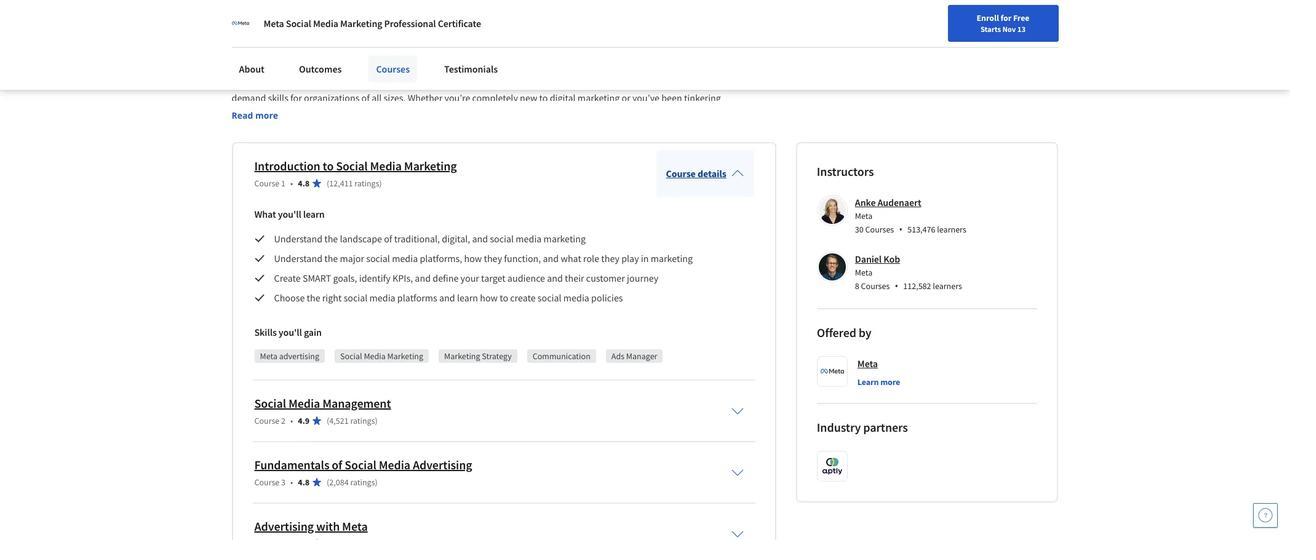 Task type: locate. For each thing, give the bounding box(es) containing it.
1 vertical spatial skills
[[583, 136, 603, 148]]

right
[[522, 107, 541, 119], [322, 292, 342, 304]]

you've down you're
[[442, 107, 469, 119]]

1 vertical spatial an
[[711, 136, 722, 148]]

0 horizontal spatial with
[[232, 107, 250, 119]]

marketing strategy
[[445, 351, 512, 362]]

meta image
[[232, 15, 249, 32]]

or
[[622, 92, 631, 104]]

0 horizontal spatial major
[[340, 253, 364, 265]]

0 vertical spatial all
[[372, 92, 382, 104]]

create down audience
[[510, 292, 536, 304]]

0 horizontal spatial digital
[[463, 121, 489, 134]]

0 horizontal spatial more
[[255, 110, 278, 121]]

anke audenaert link
[[856, 196, 922, 209]]

course left 3 at the left bottom
[[255, 477, 280, 488]]

understand down what you'll learn
[[274, 233, 323, 245]]

1 horizontal spatial with
[[316, 519, 340, 534]]

2 ( from the top
[[327, 416, 330, 427]]

how inside want to turn your passion for social media into a career? in this program, you'll learn how to create a social media presence on facebook and instagram that people want to follow! social media marketing jobs are amongst the most in- demand skills for organizations of all sizes. whether you're completely new to digital marketing or you've been tinkering with social media platforms for your own business, you've come to the right place. this six-course program designed by experts at meta and aptly will provide an introduction to digital marketing and all the major social media platforms such as facebook, instagram, linkedin, youtube, tiktok  and more to prepare you with the skills and tools needed to grow an engaging social community and run effective social media advertising.
[[578, 62, 596, 75]]

2 horizontal spatial of
[[384, 233, 392, 245]]

1 vertical spatial advertising
[[255, 519, 314, 534]]

1 horizontal spatial all
[[553, 121, 563, 134]]

you'll left gain
[[279, 326, 302, 339]]

you'll
[[278, 208, 301, 221], [279, 326, 302, 339]]

you'll right what
[[278, 208, 301, 221]]

1 horizontal spatial create
[[609, 62, 634, 75]]

testimonials link
[[437, 55, 506, 82]]

2 vertical spatial ratings
[[351, 477, 375, 488]]

by right offered
[[859, 325, 872, 341]]

1 horizontal spatial an
[[711, 136, 722, 148]]

0 horizontal spatial learn
[[303, 208, 325, 221]]

courses right the 30
[[866, 224, 895, 235]]

you've up the program
[[633, 92, 660, 104]]

1 horizontal spatial digital
[[550, 92, 576, 104]]

2 vertical spatial )
[[375, 477, 378, 488]]

social up "( 12,411 ratings )"
[[336, 158, 368, 174]]

aptly
[[314, 121, 335, 134]]

media down identify
[[370, 292, 396, 304]]

kpis,
[[393, 272, 413, 285]]

ratings for to
[[355, 178, 380, 189]]

0 vertical spatial right
[[522, 107, 541, 119]]

opens in a new tab image up understand the major social media platforms, how they function, and what role they play in marketing
[[462, 236, 472, 246]]

community
[[297, 151, 344, 163]]

1 vertical spatial learners
[[933, 281, 963, 292]]

None search field
[[175, 32, 471, 57]]

4.8 for introduction
[[298, 178, 310, 189]]

0 vertical spatial how
[[578, 62, 596, 75]]

0 horizontal spatial certificate
[[326, 24, 402, 46]]

target
[[481, 272, 506, 285]]

want to turn your passion for social media into a career? in this program, you'll learn how to create a social media presence on facebook and instagram that people want to follow! social media marketing jobs are amongst the most in- demand skills for organizations of all sizes. whether you're completely new to digital marketing or you've been tinkering with social media platforms for your own business, you've come to the right place. this six-course program designed by experts at meta and aptly will provide an introduction to digital marketing and all the major social media platforms such as facebook, instagram, linkedin, youtube, tiktok  and more to prepare you with the skills and tools needed to grow an engaging social community and run effective social media advertising.
[[232, 62, 724, 163]]

they up "target"
[[484, 253, 502, 265]]

0 horizontal spatial create
[[510, 292, 536, 304]]

all left 'sizes.'
[[372, 92, 382, 104]]

whether
[[408, 92, 443, 104]]

1 ( from the top
[[327, 178, 330, 189]]

for
[[266, 6, 279, 18]]

course 1 •
[[255, 178, 293, 189]]

social inside want to turn your passion for social media into a career? in this program, you'll learn how to create a social media presence on facebook and instagram that people want to follow! social media marketing jobs are amongst the most in- demand skills for organizations of all sizes. whether you're completely new to digital marketing or you've been tinkering with social media platforms for your own business, you've come to the right place. this six-course program designed by experts at meta and aptly will provide an introduction to digital marketing and all the major social media platforms such as facebook, instagram, linkedin, youtube, tiktok  and more to prepare you with the skills and tools needed to grow an engaging social community and run effective social media advertising.
[[499, 77, 524, 89]]

understand up "create"
[[274, 253, 323, 265]]

major up goals,
[[340, 253, 364, 265]]

universities
[[196, 6, 246, 18]]

0 horizontal spatial right
[[322, 292, 342, 304]]

opens in a new tab image
[[462, 236, 472, 246], [409, 261, 419, 270], [545, 261, 555, 270]]

courses inside anke audenaert meta 30 courses • 513,476 learners
[[866, 224, 895, 235]]

3
[[281, 477, 286, 488]]

0 vertical spatial (
[[327, 178, 330, 189]]

and up instagram,
[[296, 121, 312, 134]]

learners inside anke audenaert meta 30 courses • 513,476 learners
[[938, 224, 967, 235]]

4.8 for fundamentals
[[298, 477, 310, 488]]

learn right you'll
[[555, 62, 576, 75]]

career?
[[432, 62, 462, 75]]

more up "advertising."
[[461, 136, 483, 148]]

0 vertical spatial opens in a new tab image
[[582, 236, 592, 246]]

social up at
[[252, 107, 276, 119]]

find your new career
[[949, 39, 1026, 50]]

1 vertical spatial you'll
[[279, 326, 302, 339]]

2 4.8 from the top
[[298, 477, 310, 488]]

ratings for of
[[351, 477, 375, 488]]

4.9
[[298, 416, 310, 427]]

you'll for gain
[[279, 326, 302, 339]]

of
[[362, 92, 370, 104], [384, 233, 392, 245], [332, 458, 342, 473]]

1 horizontal spatial you've
[[633, 92, 660, 104]]

0 vertical spatial create
[[609, 62, 634, 75]]

function,
[[504, 253, 541, 265]]

social up instagram
[[353, 62, 377, 75]]

112,582
[[904, 281, 932, 292]]

needed
[[645, 136, 676, 148]]

more inside read more button
[[255, 110, 278, 121]]

0 horizontal spatial an
[[387, 121, 397, 134]]

certificate
[[438, 17, 481, 30], [326, 24, 402, 46]]

daniel kob meta 8 courses • 112,582 learners
[[856, 253, 963, 293]]

they
[[484, 253, 502, 265], [602, 253, 620, 265]]

and
[[325, 77, 341, 89], [296, 121, 312, 134], [535, 121, 551, 134], [444, 136, 459, 148], [605, 136, 621, 148], [346, 151, 362, 163], [472, 233, 488, 245], [543, 253, 559, 265], [415, 272, 431, 285], [547, 272, 563, 285], [440, 292, 455, 304]]

marketing right 'in' at top
[[651, 253, 693, 265]]

learn inside want to turn your passion for social media into a career? in this program, you'll learn how to create a social media presence on facebook and instagram that people want to follow! social media marketing jobs are amongst the most in- demand skills for organizations of all sizes. whether you're completely new to digital marketing or you've been tinkering with social media platforms for your own business, you've come to the right place. this six-course program designed by experts at meta and aptly will provide an introduction to digital marketing and all the major social media platforms such as facebook, instagram, linkedin, youtube, tiktok  and more to prepare you with the skills and tools needed to grow an engaging social community and run effective social media advertising.
[[555, 62, 576, 75]]

1 horizontal spatial of
[[362, 92, 370, 104]]

1 horizontal spatial a
[[636, 62, 641, 75]]

for
[[1001, 12, 1012, 23], [339, 62, 351, 75], [291, 92, 302, 104], [348, 107, 359, 119]]

• left 513,476
[[900, 223, 903, 237]]

learn
[[858, 377, 879, 388]]

1 vertical spatial by
[[859, 325, 872, 341]]

amongst
[[633, 77, 669, 89]]

1 vertical spatial ratings
[[351, 416, 375, 427]]

play
[[622, 253, 639, 265]]

platforms,
[[420, 253, 462, 265]]

0 horizontal spatial they
[[484, 253, 502, 265]]

2 horizontal spatial more
[[881, 377, 901, 388]]

learn right what
[[303, 208, 325, 221]]

english
[[1055, 38, 1085, 51]]

1 vertical spatial all
[[553, 121, 563, 134]]

to down completely
[[495, 107, 504, 119]]

media down their
[[564, 292, 590, 304]]

2 vertical spatial (
[[327, 477, 330, 488]]

fundamentals
[[255, 458, 330, 473]]

learn
[[555, 62, 576, 75], [303, 208, 325, 221], [457, 292, 478, 304]]

create up the are in the top of the page
[[609, 62, 634, 75]]

social up amongst
[[643, 62, 667, 75]]

how down "target"
[[480, 292, 498, 304]]

with right you
[[547, 136, 565, 148]]

opens in a new tab image up role
[[582, 236, 592, 246]]

advertising
[[279, 351, 320, 362]]

platforms up aptly
[[306, 107, 346, 119]]

courses inside daniel kob meta 8 courses • 112,582 learners
[[862, 281, 890, 292]]

with down 2,084
[[316, 519, 340, 534]]

daniel kob image
[[819, 254, 846, 281]]

a up amongst
[[636, 62, 641, 75]]

1 they from the left
[[484, 253, 502, 265]]

an up "youtube,"
[[387, 121, 397, 134]]

1 understand from the top
[[274, 233, 323, 245]]

1 vertical spatial courses
[[866, 224, 895, 235]]

and up you
[[535, 121, 551, 134]]

1 4.8 from the top
[[298, 178, 310, 189]]

1 vertical spatial learn
[[303, 208, 325, 221]]

1 horizontal spatial learn
[[457, 292, 478, 304]]

opens in a new tab image up create smart goals, identify kpis, and define your target audience and their customer journey
[[475, 261, 485, 270]]

( down 'social media management'
[[327, 416, 330, 427]]

( for to
[[327, 178, 330, 189]]

1 vertical spatial 4.8
[[298, 477, 310, 488]]

meta inside daniel kob meta 8 courses • 112,582 learners
[[856, 267, 873, 278]]

at
[[264, 121, 272, 134]]

1 horizontal spatial major
[[580, 121, 605, 134]]

learners for kob
[[933, 281, 963, 292]]

• for introduction to social media marketing
[[291, 178, 293, 189]]

to down you're
[[453, 121, 461, 134]]

1 vertical spatial with
[[547, 136, 565, 148]]

(
[[327, 178, 330, 189], [327, 416, 330, 427], [327, 477, 330, 488]]

1 horizontal spatial professional
[[384, 17, 436, 30]]

learners inside daniel kob meta 8 courses • 112,582 learners
[[933, 281, 963, 292]]

more inside learn more 'button'
[[881, 377, 901, 388]]

1 vertical spatial more
[[461, 136, 483, 148]]

• inside daniel kob meta 8 courses • 112,582 learners
[[895, 280, 899, 293]]

you'll
[[531, 62, 553, 75]]

series
[[479, 24, 522, 46]]

with up experts
[[232, 107, 250, 119]]

0 horizontal spatial by
[[709, 107, 719, 119]]

1 vertical spatial opens in a new tab image
[[475, 261, 485, 270]]

anke
[[856, 196, 876, 209]]

want
[[232, 62, 253, 75]]

meta social media marketing professional certificate
[[264, 17, 481, 30]]

513,476
[[908, 224, 936, 235]]

0 vertical spatial you've
[[633, 92, 660, 104]]

by
[[709, 107, 719, 119], [859, 325, 872, 341]]

2 horizontal spatial platforms
[[660, 121, 700, 134]]

gain
[[304, 326, 322, 339]]

opens in a new tab image for the leftmost opens in a new tab icon
[[475, 261, 485, 270]]

• right 2 at the left of the page
[[291, 416, 293, 427]]

0 vertical spatial of
[[362, 92, 370, 104]]

•
[[291, 178, 293, 189], [900, 223, 903, 237], [895, 280, 899, 293], [291, 416, 293, 427], [291, 477, 293, 488]]

meta
[[264, 17, 284, 30], [274, 121, 294, 134], [856, 211, 873, 222], [856, 267, 873, 278], [260, 351, 278, 362], [858, 358, 878, 370], [342, 519, 368, 534]]

2
[[281, 416, 286, 427]]

1 vertical spatial )
[[375, 416, 378, 427]]

2 vertical spatial how
[[480, 292, 498, 304]]

industry
[[817, 420, 861, 435]]

1 vertical spatial course
[[603, 107, 630, 119]]

0 horizontal spatial course
[[427, 24, 476, 46]]

to up 12,411
[[323, 158, 334, 174]]

meta inside want to turn your passion for social media into a career? in this program, you'll learn how to create a social media presence on facebook and instagram that people want to follow! social media marketing jobs are amongst the most in- demand skills for organizations of all sizes. whether you're completely new to digital marketing or you've been tinkering with social media platforms for your own business, you've come to the right place. this six-course program designed by experts at meta and aptly will provide an introduction to digital marketing and all the major social media platforms such as facebook, instagram, linkedin, youtube, tiktok  and more to prepare you with the skills and tools needed to grow an engaging social community and run effective social media advertising.
[[274, 121, 294, 134]]

2 vertical spatial courses
[[862, 281, 890, 292]]

4.8 right 1
[[298, 178, 310, 189]]

ratings down introduction to social media marketing link
[[355, 178, 380, 189]]

0 vertical spatial learners
[[938, 224, 967, 235]]

course left 2 at the left of the page
[[255, 416, 280, 427]]

major inside want to turn your passion for social media into a career? in this program, you'll learn how to create a social media presence on facebook and instagram that people want to follow! social media marketing jobs are amongst the most in- demand skills for organizations of all sizes. whether you're completely new to digital marketing or you've been tinkering with social media platforms for your own business, you've come to the right place. this six-course program designed by experts at meta and aptly will provide an introduction to digital marketing and all the major social media platforms such as facebook, instagram, linkedin, youtube, tiktok  and more to prepare you with the skills and tools needed to grow an engaging social community and run effective social media advertising.
[[580, 121, 605, 134]]

ratings
[[355, 178, 380, 189], [351, 416, 375, 427], [351, 477, 375, 488]]

learners right 513,476
[[938, 224, 967, 235]]

0 horizontal spatial a
[[425, 62, 430, 75]]

0 vertical spatial with
[[232, 107, 250, 119]]

• left the 112,582
[[895, 280, 899, 293]]

on
[[271, 77, 282, 89]]

professional
[[384, 17, 436, 30], [232, 24, 323, 46]]

0 vertical spatial course
[[427, 24, 476, 46]]

0 horizontal spatial opens in a new tab image
[[475, 261, 485, 270]]

you've
[[633, 92, 660, 104], [442, 107, 469, 119]]

( down community
[[327, 178, 330, 189]]

1
[[281, 178, 286, 189]]

kob
[[884, 253, 901, 265]]

learners for audenaert
[[938, 224, 967, 235]]

1 vertical spatial you've
[[442, 107, 469, 119]]

courses
[[376, 63, 410, 75], [866, 224, 895, 235], [862, 281, 890, 292]]

meta right at
[[274, 121, 294, 134]]

how up six- at the top left of page
[[578, 62, 596, 75]]

3 ( from the top
[[327, 477, 330, 488]]

2 understand from the top
[[274, 253, 323, 265]]

program
[[632, 107, 667, 119]]

turn
[[266, 62, 283, 75]]

2 vertical spatial more
[[881, 377, 901, 388]]

professional up into
[[384, 17, 436, 30]]

they right role
[[602, 253, 620, 265]]

2 vertical spatial learn
[[457, 292, 478, 304]]

2 horizontal spatial learn
[[555, 62, 576, 75]]

all
[[372, 92, 382, 104], [553, 121, 563, 134]]

this
[[474, 62, 489, 75]]

0 vertical spatial digital
[[550, 92, 576, 104]]

skills down six- at the top left of page
[[583, 136, 603, 148]]

• right 1
[[291, 178, 293, 189]]

come
[[471, 107, 494, 119]]

create
[[609, 62, 634, 75], [510, 292, 536, 304]]

) down introduction to social media marketing link
[[380, 178, 382, 189]]

course left the details
[[666, 168, 696, 180]]

understand for understand the landscape of traditional, digital, and social media marketing
[[274, 233, 323, 245]]

opens in a new tab image
[[582, 236, 592, 246], [475, 261, 485, 270]]

1 vertical spatial understand
[[274, 253, 323, 265]]

course down or
[[603, 107, 630, 119]]

right down goals,
[[322, 292, 342, 304]]

1 horizontal spatial opens in a new tab image
[[462, 236, 472, 246]]

marketing up what on the top left
[[544, 233, 586, 245]]

social up management
[[340, 351, 362, 362]]

0 vertical spatial skills
[[268, 92, 289, 104]]

help center image
[[1259, 508, 1274, 523]]

2 horizontal spatial with
[[547, 136, 565, 148]]

1 horizontal spatial opens in a new tab image
[[582, 236, 592, 246]]

introduction to social media marketing
[[255, 158, 457, 174]]

0 vertical spatial understand
[[274, 233, 323, 245]]

introduction
[[399, 121, 451, 134]]

meta link
[[858, 357, 878, 371]]

policies
[[592, 292, 623, 304]]

completely
[[473, 92, 518, 104]]

0 vertical spatial ratings
[[355, 178, 380, 189]]

-
[[406, 24, 411, 46]]

4.8 right 3 at the left bottom
[[298, 477, 310, 488]]

how up create smart goals, identify kpis, and define your target audience and their customer journey
[[464, 253, 482, 265]]

certificate left -
[[326, 24, 402, 46]]

0 vertical spatial by
[[709, 107, 719, 119]]

1 vertical spatial (
[[327, 416, 330, 427]]

and down define
[[440, 292, 455, 304]]

1 horizontal spatial by
[[859, 325, 872, 341]]

your left "target"
[[461, 272, 479, 285]]

meta down 'anke'
[[856, 211, 873, 222]]

advertising.
[[471, 151, 519, 163]]

instagram
[[343, 77, 384, 89]]

advertising
[[413, 458, 473, 473], [255, 519, 314, 534]]

1 horizontal spatial skills
[[583, 136, 603, 148]]

digital up 'place.'
[[550, 92, 576, 104]]

0 vertical spatial courses
[[376, 63, 410, 75]]

1 horizontal spatial course
[[603, 107, 630, 119]]

social down facebook, at the left of the page
[[272, 151, 295, 163]]

skills down on
[[268, 92, 289, 104]]

media up function,
[[516, 233, 542, 245]]

0 vertical spatial advertising
[[413, 458, 473, 473]]

you're
[[445, 92, 471, 104]]

opens in a new tab image for opens in a new tab icon to the middle
[[582, 236, 592, 246]]

a
[[425, 62, 430, 75], [636, 62, 641, 75]]

1 horizontal spatial platforms
[[398, 292, 438, 304]]

0 vertical spatial major
[[580, 121, 605, 134]]

social up understand the major social media platforms, how they function, and what role they play in marketing
[[490, 233, 514, 245]]

understand for understand the major social media platforms, how they function, and what role they play in marketing
[[274, 253, 323, 265]]

partner 1 image
[[821, 455, 844, 478]]

course for social media management
[[255, 416, 280, 427]]

0 horizontal spatial opens in a new tab image
[[409, 261, 419, 270]]

for right passion
[[339, 62, 351, 75]]

right down new
[[522, 107, 541, 119]]

to down "target"
[[500, 292, 509, 304]]

1 horizontal spatial they
[[602, 253, 620, 265]]

2 vertical spatial of
[[332, 458, 342, 473]]

( 2,084 ratings )
[[327, 477, 378, 488]]

1 vertical spatial digital
[[463, 121, 489, 134]]

create
[[274, 272, 301, 285]]

1 vertical spatial how
[[464, 253, 482, 265]]

marketing up six- at the top left of page
[[578, 92, 620, 104]]

social up course 2 •
[[255, 396, 286, 411]]

1 horizontal spatial more
[[461, 136, 483, 148]]

courses right 8 on the bottom of page
[[862, 281, 890, 292]]

linkedin,
[[333, 136, 371, 148]]



Task type: vqa. For each thing, say whether or not it's contained in the screenshot.
'list'
no



Task type: describe. For each thing, give the bounding box(es) containing it.
outcomes
[[299, 63, 342, 75]]

presence
[[232, 77, 269, 89]]

what
[[561, 253, 582, 265]]

such
[[702, 121, 722, 134]]

to left grow
[[678, 136, 687, 148]]

learn more button
[[858, 376, 901, 389]]

choose the right social media platforms and learn how to create social media policies
[[274, 292, 623, 304]]

engaging
[[232, 151, 270, 163]]

to right new
[[540, 92, 548, 104]]

course for fundamentals of social media advertising
[[255, 477, 280, 488]]

partners
[[864, 420, 909, 435]]

ads
[[612, 351, 625, 362]]

0 horizontal spatial professional
[[232, 24, 323, 46]]

role
[[584, 253, 600, 265]]

media down the program
[[633, 121, 659, 134]]

details
[[698, 168, 727, 180]]

1 horizontal spatial certificate
[[438, 17, 481, 30]]

1 vertical spatial major
[[340, 253, 364, 265]]

( for of
[[327, 477, 330, 488]]

run
[[364, 151, 378, 163]]

2 a from the left
[[636, 62, 641, 75]]

in-
[[709, 77, 720, 89]]

most
[[686, 77, 707, 89]]

0 vertical spatial platforms
[[306, 107, 346, 119]]

and right kpis,
[[415, 272, 431, 285]]

goals,
[[333, 272, 357, 285]]

more for read more
[[255, 110, 278, 121]]

skills
[[255, 326, 277, 339]]

facebook
[[284, 77, 323, 89]]

want
[[436, 77, 456, 89]]

meta down ( 2,084 ratings )
[[342, 519, 368, 534]]

1 a from the left
[[425, 62, 430, 75]]

media down facebook
[[278, 107, 304, 119]]

provide
[[354, 121, 385, 134]]

nov
[[1003, 24, 1017, 34]]

• for fundamentals of social media advertising
[[291, 477, 293, 488]]

free
[[1014, 12, 1030, 23]]

social media management link
[[255, 396, 391, 411]]

and down introduction
[[444, 136, 459, 148]]

) for marketing
[[380, 178, 382, 189]]

meta right 'meta' icon
[[264, 17, 284, 30]]

1 vertical spatial create
[[510, 292, 536, 304]]

social down goals,
[[344, 292, 368, 304]]

introduction
[[255, 158, 321, 174]]

meta advertising
[[260, 351, 320, 362]]

youtube,
[[373, 136, 411, 148]]

course inside want to turn your passion for social media into a career? in this program, you'll learn how to create a social media presence on facebook and instagram that people want to follow! social media marketing jobs are amongst the most in- demand skills for organizations of all sizes. whether you're completely new to digital marketing or you've been tinkering with social media platforms for your own business, you've come to the right place. this six-course program designed by experts at meta and aptly will provide an introduction to digital marketing and all the major social media platforms such as facebook, instagram, linkedin, youtube, tiktok  and more to prepare you with the skills and tools needed to grow an engaging social community and run effective social media advertising.
[[603, 107, 630, 119]]

understand the major social media platforms, how they function, and what role they play in marketing
[[274, 253, 693, 265]]

about link
[[232, 55, 272, 82]]

career
[[1003, 39, 1026, 50]]

read more button
[[232, 109, 278, 122]]

choose
[[274, 292, 305, 304]]

and up organizations
[[325, 77, 341, 89]]

ratings for media
[[351, 416, 375, 427]]

1 vertical spatial right
[[322, 292, 342, 304]]

more for learn more
[[881, 377, 901, 388]]

0 horizontal spatial of
[[332, 458, 342, 473]]

place.
[[543, 107, 568, 119]]

course 2 •
[[255, 416, 293, 427]]

meta inside anke audenaert meta 30 courses • 513,476 learners
[[856, 211, 873, 222]]

passion
[[306, 62, 337, 75]]

will
[[337, 121, 352, 134]]

( for media
[[327, 416, 330, 427]]

instagram,
[[287, 136, 331, 148]]

course inside dropdown button
[[666, 168, 696, 180]]

starts
[[981, 24, 1002, 34]]

for down facebook
[[291, 92, 302, 104]]

courses for anke
[[866, 224, 895, 235]]

manager
[[627, 351, 658, 362]]

media up kpis,
[[392, 253, 418, 265]]

media left "advertising."
[[443, 151, 469, 163]]

marketing up this
[[554, 77, 596, 89]]

social right for
[[286, 17, 311, 30]]

your up provide
[[361, 107, 380, 119]]

learn more
[[858, 377, 901, 388]]

marketing up prepare
[[491, 121, 533, 134]]

course for introduction to social media marketing
[[255, 178, 280, 189]]

to up you're
[[458, 77, 467, 89]]

meta up learn
[[858, 358, 878, 370]]

social down introduction
[[417, 151, 441, 163]]

0 vertical spatial an
[[387, 121, 397, 134]]

2 horizontal spatial opens in a new tab image
[[545, 261, 555, 270]]

0 horizontal spatial you've
[[442, 107, 469, 119]]

and down linkedin,
[[346, 151, 362, 163]]

universities link
[[177, 0, 251, 25]]

to left turn
[[255, 62, 264, 75]]

create inside want to turn your passion for social media into a career? in this program, you'll learn how to create a social media presence on facebook and instagram that people want to follow! social media marketing jobs are amongst the most in- demand skills for organizations of all sizes. whether you're completely new to digital marketing or you've been tinkering with social media platforms for your own business, you've come to the right place. this six-course program designed by experts at meta and aptly will provide an introduction to digital marketing and all the major social media platforms such as facebook, instagram, linkedin, youtube, tiktok  and more to prepare you with the skills and tools needed to grow an engaging social community and run effective social media advertising.
[[609, 62, 634, 75]]

( 12,411 ratings )
[[327, 178, 382, 189]]

meta down skills on the bottom left of page
[[260, 351, 278, 362]]

you'll for learn
[[278, 208, 301, 221]]

social up tools
[[607, 121, 631, 134]]

demand
[[232, 92, 266, 104]]

more inside want to turn your passion for social media into a career? in this program, you'll learn how to create a social media presence on facebook and instagram that people want to follow! social media marketing jobs are amongst the most in- demand skills for organizations of all sizes. whether you're completely new to digital marketing or you've been tinkering with social media platforms for your own business, you've come to the right place. this six-course program designed by experts at meta and aptly will provide an introduction to digital marketing and all the major social media platforms such as facebook, instagram, linkedin, youtube, tiktok  and more to prepare you with the skills and tools needed to grow an engaging social community and run effective social media advertising.
[[461, 136, 483, 148]]

30
[[856, 224, 864, 235]]

daniel
[[856, 253, 882, 265]]

2 vertical spatial platforms
[[398, 292, 438, 304]]

your up facebook
[[285, 62, 304, 75]]

designed
[[669, 107, 707, 119]]

by inside want to turn your passion for social media into a career? in this program, you'll learn how to create a social media presence on facebook and instagram that people want to follow! social media marketing jobs are amongst the most in- demand skills for organizations of all sizes. whether you're completely new to digital marketing or you've been tinkering with social media platforms for your own business, you've come to the right place. this six-course program designed by experts at meta and aptly will provide an introduction to digital marketing and all the major social media platforms such as facebook, instagram, linkedin, youtube, tiktok  and more to prepare you with the skills and tools needed to grow an engaging social community and run effective social media advertising.
[[709, 107, 719, 119]]

course details button
[[657, 150, 754, 197]]

sizes.
[[384, 92, 406, 104]]

follow!
[[469, 77, 497, 89]]

people
[[405, 77, 434, 89]]

social up identify
[[366, 253, 390, 265]]

find
[[949, 39, 965, 50]]

2 vertical spatial with
[[316, 519, 340, 534]]

and left tools
[[605, 136, 621, 148]]

2,084
[[330, 477, 349, 488]]

effective
[[380, 151, 415, 163]]

for link
[[261, 0, 341, 25]]

advertising with meta link
[[255, 519, 368, 534]]

) for advertising
[[375, 477, 378, 488]]

and left what on the top left
[[543, 253, 559, 265]]

new
[[985, 39, 1001, 50]]

8
[[856, 281, 860, 292]]

0 horizontal spatial all
[[372, 92, 382, 104]]

audience
[[508, 272, 545, 285]]

facebook,
[[243, 136, 285, 148]]

1 vertical spatial of
[[384, 233, 392, 245]]

enroll for free starts nov 13
[[977, 12, 1030, 34]]

you
[[530, 136, 545, 148]]

of inside want to turn your passion for social media into a career? in this program, you'll learn how to create a social media presence on facebook and instagram that people want to follow! social media marketing jobs are amongst the most in- demand skills for organizations of all sizes. whether you're completely new to digital marketing or you've been tinkering with social media platforms for your own business, you've come to the right place. this six-course program designed by experts at meta and aptly will provide an introduction to digital marketing and all the major social media platforms such as facebook, instagram, linkedin, youtube, tiktok  and more to prepare you with the skills and tools needed to grow an engaging social community and run effective social media advertising.
[[362, 92, 370, 104]]

your inside find your new career link
[[967, 39, 983, 50]]

media up most
[[669, 62, 695, 75]]

and left their
[[547, 272, 563, 285]]

• inside anke audenaert meta 30 courses • 513,476 learners
[[900, 223, 903, 237]]

to up "advertising."
[[485, 136, 494, 148]]

audenaert
[[878, 196, 922, 209]]

and up understand the major social media platforms, how they function, and what role they play in marketing
[[472, 233, 488, 245]]

program,
[[491, 62, 529, 75]]

anke audenaert meta 30 courses • 513,476 learners
[[856, 196, 967, 237]]

( 4,521 ratings )
[[327, 416, 378, 427]]

tinkering
[[684, 92, 721, 104]]

12,411
[[330, 178, 353, 189]]

right inside want to turn your passion for social media into a career? in this program, you'll learn how to create a social media presence on facebook and instagram that people want to follow! social media marketing jobs are amongst the most in- demand skills for organizations of all sizes. whether you're completely new to digital marketing or you've been tinkering with social media platforms for your own business, you've come to the right place. this six-course program designed by experts at meta and aptly will provide an introduction to digital marketing and all the major social media platforms such as facebook, instagram, linkedin, youtube, tiktok  and more to prepare you with the skills and tools needed to grow an engaging social community and run effective social media advertising.
[[522, 107, 541, 119]]

testimonials
[[445, 63, 498, 75]]

media up that
[[379, 62, 405, 75]]

social down audience
[[538, 292, 562, 304]]

offered
[[817, 325, 857, 341]]

this
[[570, 107, 587, 119]]

• for social media management
[[291, 416, 293, 427]]

2 they from the left
[[602, 253, 620, 265]]

in
[[464, 62, 472, 75]]

tools
[[623, 136, 643, 148]]

advertising with meta
[[255, 519, 368, 534]]

banner navigation
[[10, 0, 346, 25]]

create smart goals, identify kpis, and define your target audience and their customer journey
[[274, 272, 659, 285]]

course details
[[666, 168, 727, 180]]

enroll
[[977, 12, 1000, 23]]

organizations
[[304, 92, 360, 104]]

for inside enroll for free starts nov 13
[[1001, 12, 1012, 23]]

anke audenaert image
[[819, 197, 846, 224]]

for up will
[[348, 107, 359, 119]]

0 horizontal spatial advertising
[[255, 519, 314, 534]]

media down you'll
[[526, 77, 552, 89]]

into
[[406, 62, 423, 75]]

to up jobs
[[598, 62, 607, 75]]

landscape
[[340, 233, 382, 245]]

introduction to social media marketing link
[[255, 158, 457, 174]]

customer
[[587, 272, 625, 285]]

1 horizontal spatial advertising
[[413, 458, 473, 473]]

social up ( 2,084 ratings )
[[345, 458, 377, 473]]

courses for daniel
[[862, 281, 890, 292]]

course 3 •
[[255, 477, 293, 488]]

find your new career link
[[943, 37, 1033, 52]]

six-
[[589, 107, 603, 119]]



